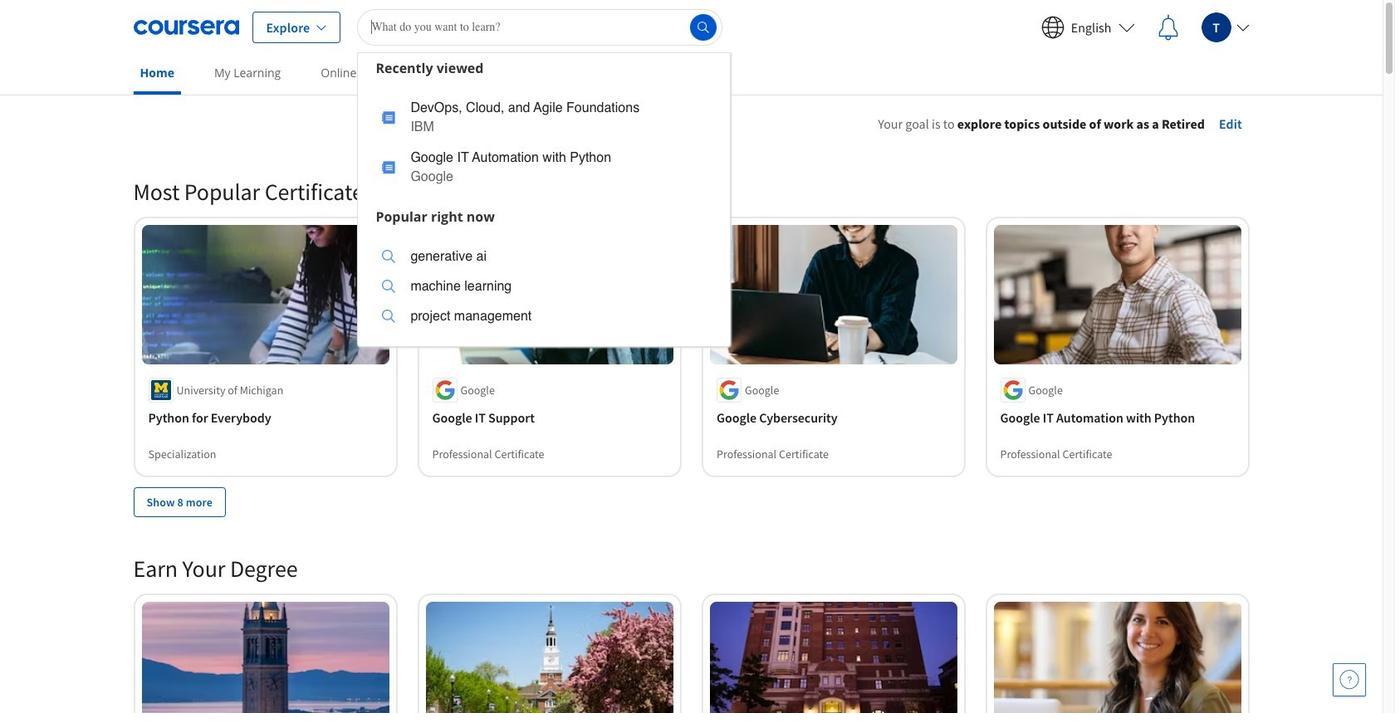Task type: locate. For each thing, give the bounding box(es) containing it.
3 suggestion image image from the top
[[382, 250, 396, 263]]

What do you want to learn? text field
[[357, 9, 723, 45]]

suggestion image image
[[382, 111, 396, 125], [382, 161, 396, 174], [382, 250, 396, 263], [382, 280, 396, 293], [382, 310, 396, 323]]

0 vertical spatial list box
[[358, 83, 730, 201]]

list box
[[358, 83, 730, 201], [358, 231, 730, 346]]

help center image
[[1339, 670, 1359, 690]]

4 suggestion image image from the top
[[382, 280, 396, 293]]

None search field
[[357, 9, 731, 347]]

region
[[790, 137, 1329, 301]]

coursera image
[[133, 14, 239, 40]]

1 vertical spatial list box
[[358, 231, 730, 346]]



Task type: describe. For each thing, give the bounding box(es) containing it.
5 suggestion image image from the top
[[382, 310, 396, 323]]

2 suggestion image image from the top
[[382, 161, 396, 174]]

1 suggestion image image from the top
[[382, 111, 396, 125]]

1 list box from the top
[[358, 83, 730, 201]]

2 list box from the top
[[358, 231, 730, 346]]

autocomplete results list box
[[357, 52, 731, 347]]

most popular certificates collection element
[[123, 150, 1259, 544]]

earn your degree collection element
[[123, 527, 1259, 713]]



Task type: vqa. For each thing, say whether or not it's contained in the screenshot.
MORE OPTION FOR GENERATIVE AI FOR EVERYONE Image
no



